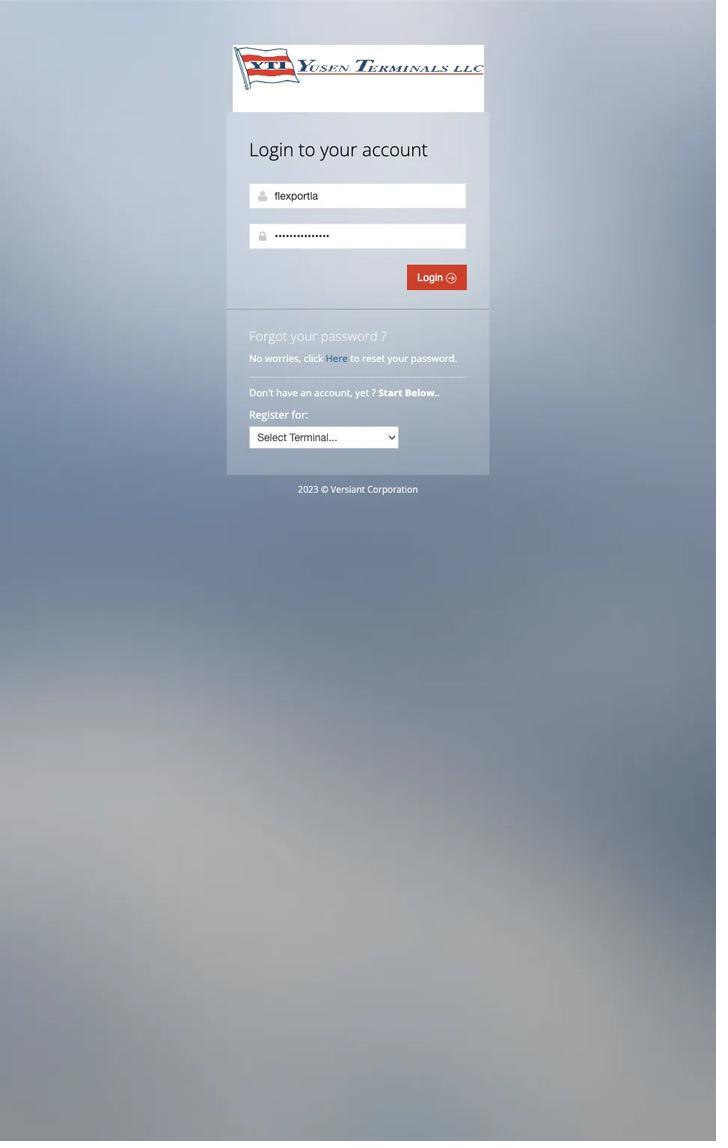 Task type: locate. For each thing, give the bounding box(es) containing it.
don't have an account, yet ? start below. .
[[249, 386, 442, 400]]

? right 'yet'
[[372, 386, 376, 400]]

login for login
[[417, 272, 446, 284]]

0 horizontal spatial login
[[249, 137, 294, 162]]

login button
[[407, 265, 467, 290]]

1 horizontal spatial to
[[350, 352, 360, 365]]

your up username text box
[[320, 137, 357, 162]]

0 vertical spatial your
[[320, 137, 357, 162]]

to
[[299, 137, 315, 162], [350, 352, 360, 365]]

1 vertical spatial login
[[417, 272, 446, 284]]

0 vertical spatial to
[[299, 137, 315, 162]]

to up username text box
[[299, 137, 315, 162]]

.
[[437, 386, 440, 400]]

1 vertical spatial your
[[291, 327, 317, 345]]

?
[[381, 327, 387, 345], [372, 386, 376, 400]]

your
[[320, 137, 357, 162], [291, 327, 317, 345], [388, 352, 408, 365]]

no
[[249, 352, 262, 365]]

0 vertical spatial login
[[249, 137, 294, 162]]

1 horizontal spatial login
[[417, 272, 446, 284]]

0 horizontal spatial your
[[291, 327, 317, 345]]

1 vertical spatial to
[[350, 352, 360, 365]]

lock image
[[257, 230, 269, 242]]

forgot your password ? no worries, click here to reset your password.
[[249, 327, 457, 365]]

your right reset
[[388, 352, 408, 365]]

worries,
[[265, 352, 301, 365]]

login inside button
[[417, 272, 446, 284]]

2 horizontal spatial your
[[388, 352, 408, 365]]

register for:
[[249, 408, 308, 422]]

swapright image
[[446, 273, 456, 284]]

0 vertical spatial ?
[[381, 327, 387, 345]]

below.
[[405, 386, 437, 400]]

yet
[[355, 386, 369, 400]]

? inside forgot your password ? no worries, click here to reset your password.
[[381, 327, 387, 345]]

©
[[321, 483, 328, 496]]

to right here
[[350, 352, 360, 365]]

2023
[[298, 483, 319, 496]]

login
[[249, 137, 294, 162], [417, 272, 446, 284]]

1 vertical spatial ?
[[372, 386, 376, 400]]

1 horizontal spatial ?
[[381, 327, 387, 345]]

your up click
[[291, 327, 317, 345]]

click
[[304, 352, 323, 365]]

here link
[[326, 352, 348, 365]]

0 horizontal spatial ?
[[372, 386, 376, 400]]

? up reset
[[381, 327, 387, 345]]



Task type: describe. For each thing, give the bounding box(es) containing it.
password
[[321, 327, 378, 345]]

1 horizontal spatial your
[[320, 137, 357, 162]]

2 vertical spatial your
[[388, 352, 408, 365]]

reset
[[362, 352, 385, 365]]

login for login to your account
[[249, 137, 294, 162]]

Password password field
[[249, 224, 466, 249]]

user image
[[257, 190, 269, 202]]

0 horizontal spatial to
[[299, 137, 315, 162]]

forgot
[[249, 327, 287, 345]]

an
[[300, 386, 312, 400]]

register
[[249, 408, 289, 422]]

corporation
[[367, 483, 418, 496]]

account,
[[314, 386, 353, 400]]

versiant
[[331, 483, 365, 496]]

2023 © versiant corporation
[[298, 483, 418, 496]]

login to your account
[[249, 137, 428, 162]]

don't
[[249, 386, 274, 400]]

start
[[378, 386, 402, 400]]

Username text field
[[249, 183, 466, 209]]

have
[[276, 386, 298, 400]]

to inside forgot your password ? no worries, click here to reset your password.
[[350, 352, 360, 365]]

here
[[326, 352, 348, 365]]

account
[[362, 137, 428, 162]]

for:
[[291, 408, 308, 422]]

password.
[[411, 352, 457, 365]]



Task type: vqa. For each thing, say whether or not it's contained in the screenshot.
'2023'
yes



